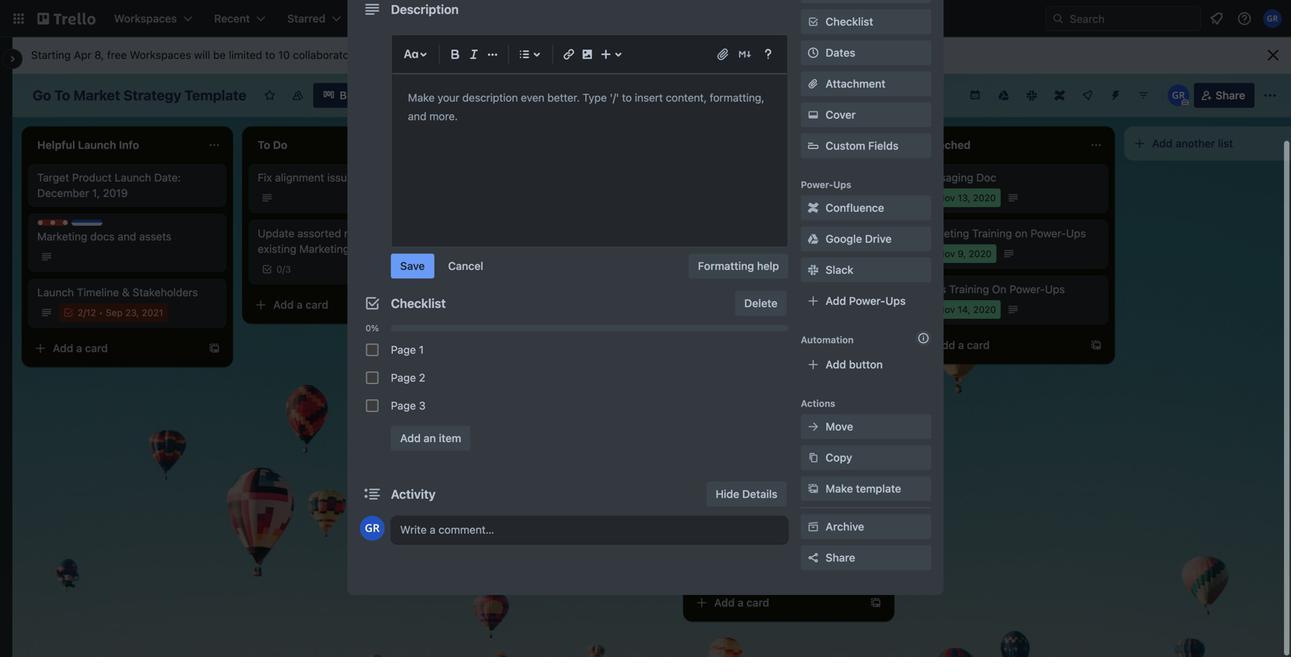 Task type: locate. For each thing, give the bounding box(es) containing it.
1 horizontal spatial 1
[[819, 562, 824, 573]]

launch inside target product launch date: december 1, 2019
[[115, 171, 151, 184]]

checklist
[[826, 15, 873, 28], [391, 296, 446, 311]]

jul down app
[[717, 304, 730, 315]]

a for blog
[[738, 597, 744, 609]]

add a card down 0 / 3
[[273, 299, 328, 311]]

app
[[713, 283, 733, 296]]

2
[[78, 307, 83, 318], [419, 371, 425, 384]]

0 vertical spatial nov
[[938, 193, 955, 203]]

blog post - announcement
[[699, 227, 833, 240]]

2019
[[103, 187, 128, 200]]

1 vertical spatial /
[[83, 307, 86, 318]]

jul for jul 23, 2020
[[717, 304, 730, 315]]

2 page from the top
[[391, 371, 416, 384]]

jul for jul 19, 2020
[[717, 248, 730, 259]]

assorted
[[297, 227, 341, 240]]

in-app announcement link
[[699, 282, 879, 297]]

card down nov 14, 2020
[[967, 339, 990, 352]]

23, right 'sep'
[[125, 307, 139, 318]]

1 vertical spatial jul
[[717, 304, 730, 315]]

2 horizontal spatial on
[[1015, 227, 1028, 240]]

page up page 2
[[391, 344, 416, 356]]

star or unstar board image
[[264, 89, 276, 102]]

save
[[400, 260, 425, 273]]

workspace visible image
[[291, 89, 304, 102]]

3 sm image from the top
[[805, 450, 821, 466]]

sm image inside copy link
[[805, 450, 821, 466]]

training inside marketing training on power-ups link
[[972, 227, 1012, 240]]

a down update assorted references on existing marketing pages at top left
[[297, 299, 303, 311]]

target product launch date: december 1, 2019
[[37, 171, 181, 200]]

add a card button up the 0%
[[248, 293, 419, 318]]

add inside add an item button
[[400, 432, 421, 445]]

move
[[826, 420, 853, 433]]

on for references
[[400, 227, 413, 240]]

sep
[[106, 307, 123, 318]]

0 vertical spatial /
[[282, 264, 285, 275]]

launch timeline & stakeholders
[[37, 286, 198, 299]]

3
[[285, 264, 291, 275], [419, 399, 426, 412]]

sm image
[[805, 107, 821, 123], [805, 200, 821, 216], [805, 450, 821, 466], [805, 481, 821, 497]]

marketing docs and assets
[[37, 230, 171, 243]]

0 vertical spatial announcement
[[757, 227, 833, 240]]

1 vertical spatial nov
[[938, 248, 955, 259]]

on
[[992, 283, 1007, 296]]

fix alignment issue on /pricing link
[[258, 170, 438, 186]]

limited
[[229, 49, 262, 61]]

italic ⌘i image
[[465, 45, 483, 64]]

1 horizontal spatial share
[[1216, 89, 1245, 102]]

add power-ups
[[826, 295, 906, 307]]

nov left 9,
[[938, 248, 955, 259]]

add inside add button button
[[826, 358, 846, 371]]

3 down page 2
[[419, 399, 426, 412]]

0 vertical spatial training
[[972, 227, 1012, 240]]

be
[[213, 49, 226, 61]]

add a card button for update
[[248, 293, 419, 318]]

list
[[1218, 137, 1233, 150]]

jul up formatting
[[717, 248, 730, 259]]

color: red, title: none image
[[37, 220, 68, 226]]

sm image down 'actions'
[[805, 419, 821, 435]]

checklist button
[[801, 9, 931, 34]]

nov 13, 2020
[[938, 193, 996, 203]]

attachment button
[[801, 71, 931, 96]]

3 sm image from the top
[[805, 419, 821, 435]]

button
[[849, 358, 883, 371]]

1 page from the top
[[391, 344, 416, 356]]

share
[[1216, 89, 1245, 102], [826, 552, 855, 564]]

1,
[[92, 187, 100, 200]]

make template link
[[801, 477, 931, 502]]

0 vertical spatial share button
[[1194, 83, 1255, 108]]

on down messaging doc link
[[1015, 227, 1028, 240]]

1 vertical spatial 3
[[419, 399, 426, 412]]

announcement up help
[[757, 227, 833, 240]]

sm image left copy
[[805, 450, 821, 466]]

add a card button down nov 14, 2020
[[910, 333, 1081, 358]]

make
[[826, 483, 853, 495]]

2 horizontal spatial marketing
[[919, 227, 969, 240]]

in-app announcement
[[699, 283, 812, 296]]

to
[[265, 49, 275, 61]]

go
[[33, 87, 51, 104]]

0 horizontal spatial on
[[356, 171, 369, 184]]

greg robinson (gregrobinson96) image
[[1167, 85, 1189, 106], [360, 516, 385, 541]]

0 horizontal spatial greg robinson (gregrobinson96) image
[[360, 516, 385, 541]]

training
[[972, 227, 1012, 240], [949, 283, 989, 296]]

10
[[278, 49, 290, 61]]

0
[[276, 264, 282, 275]]

1 horizontal spatial 2
[[419, 371, 425, 384]]

card down update assorted references on existing marketing pages at top left
[[305, 299, 328, 311]]

card down "newsletter"
[[746, 597, 769, 609]]

1 vertical spatial page
[[391, 371, 416, 384]]

13,
[[958, 193, 970, 203]]

on right issue
[[356, 171, 369, 184]]

2 nov from the top
[[938, 248, 955, 259]]

/ for 0
[[282, 264, 285, 275]]

0 vertical spatial greg robinson (gregrobinson96) image
[[1167, 85, 1189, 106]]

sm image up email newsletter link
[[805, 519, 821, 535]]

attach and insert link image
[[715, 47, 731, 62]]

0 vertical spatial 1
[[419, 344, 424, 356]]

2020
[[973, 193, 996, 203], [748, 248, 771, 259], [969, 248, 992, 259], [749, 304, 772, 315], [973, 304, 996, 315]]

0 horizontal spatial 3
[[285, 264, 291, 275]]

power- up confluence
[[801, 179, 833, 190]]

1 nov from the top
[[938, 193, 955, 203]]

23, down in-app announcement
[[733, 304, 747, 315]]

add a card
[[273, 299, 328, 311], [935, 339, 990, 352], [53, 342, 108, 355], [714, 597, 769, 609]]

sm image inside make template link
[[805, 481, 821, 497]]

1 horizontal spatial on
[[400, 227, 413, 240]]

/ down existing
[[282, 264, 285, 275]]

update assorted references on existing marketing pages link
[[258, 226, 438, 257]]

Page 1 checkbox
[[366, 344, 378, 356]]

a down nov 14, 2020 checkbox
[[958, 339, 964, 352]]

0 horizontal spatial share button
[[801, 546, 931, 571]]

3 page from the top
[[391, 399, 416, 412]]

post
[[724, 227, 746, 240]]

1 vertical spatial 2
[[419, 371, 425, 384]]

page down page 2
[[391, 399, 416, 412]]

move link
[[801, 415, 931, 439]]

card
[[305, 299, 328, 311], [967, 339, 990, 352], [85, 342, 108, 355], [746, 597, 769, 609]]

on inside update assorted references on existing marketing pages
[[400, 227, 413, 240]]

training inside sales training on power-ups link
[[949, 283, 989, 296]]

0 horizontal spatial marketing
[[37, 230, 87, 243]]

power ups image
[[1081, 89, 1094, 102]]

2 jul from the top
[[717, 304, 730, 315]]

sm image
[[805, 231, 821, 247], [805, 262, 821, 278], [805, 419, 821, 435], [805, 519, 821, 535]]

1 horizontal spatial marketing
[[299, 243, 349, 255]]

share button down 'archive' link
[[801, 546, 931, 571]]

create from template… image
[[429, 299, 441, 311], [1090, 339, 1102, 352], [208, 342, 220, 355], [870, 597, 882, 609]]

december
[[37, 187, 89, 200]]

1 horizontal spatial launch
[[115, 171, 151, 184]]

2020 inside checkbox
[[969, 248, 992, 259]]

formatting help link
[[689, 254, 788, 279]]

1 jul from the top
[[717, 248, 730, 259]]

0 vertical spatial 2
[[78, 307, 83, 318]]

1 up page 2
[[419, 344, 424, 356]]

sm image inside 'archive' link
[[805, 519, 821, 535]]

power- down messaging doc link
[[1031, 227, 1066, 240]]

checklist down the "save" button
[[391, 296, 446, 311]]

launch
[[115, 171, 151, 184], [37, 286, 74, 299]]

add a card for marketing
[[935, 339, 990, 352]]

1 horizontal spatial 23,
[[733, 304, 747, 315]]

nov left 14,
[[938, 304, 955, 315]]

references
[[344, 227, 398, 240]]

blog post - announcement link
[[699, 226, 879, 241]]

1 horizontal spatial 3
[[419, 399, 426, 412]]

card for marketing
[[967, 339, 990, 352]]

/ for 2
[[83, 307, 86, 318]]

social promotion link
[[699, 170, 879, 186]]

add another list
[[1152, 137, 1233, 150]]

0 vertical spatial page
[[391, 344, 416, 356]]

view markdown image
[[737, 47, 753, 62]]

share down archive
[[826, 552, 855, 564]]

checklist up "dates"
[[826, 15, 873, 28]]

0 vertical spatial share
[[1216, 89, 1245, 102]]

ups
[[833, 179, 851, 190], [1066, 227, 1086, 240], [1045, 283, 1065, 296], [885, 295, 906, 307]]

create from template… image for marketing training on power-ups
[[1090, 339, 1102, 352]]

Write a comment text field
[[391, 516, 788, 544]]

/ left the •
[[83, 307, 86, 318]]

sm image for make template
[[805, 481, 821, 497]]

sm image inside move link
[[805, 419, 821, 435]]

1 horizontal spatial share button
[[1194, 83, 1255, 108]]

add a card down 12
[[53, 342, 108, 355]]

training up "nov 9, 2020"
[[972, 227, 1012, 240]]

marketing
[[919, 227, 969, 240], [37, 230, 87, 243], [299, 243, 349, 255]]

delete
[[744, 297, 778, 310]]

3 right '0'
[[285, 264, 291, 275]]

2020 for post
[[748, 248, 771, 259]]

a down email newsletter
[[738, 597, 744, 609]]

copy
[[826, 451, 852, 464]]

0 vertical spatial 3
[[285, 264, 291, 275]]

announcement up "delete"
[[736, 283, 812, 296]]

1 vertical spatial training
[[949, 283, 989, 296]]

Nov 9, 2020 checkbox
[[919, 245, 996, 263]]

nov left 13,
[[938, 193, 955, 203]]

2020 up help
[[748, 248, 771, 259]]

1 horizontal spatial checklist
[[826, 15, 873, 28]]

0 horizontal spatial 1
[[419, 344, 424, 356]]

1
[[419, 344, 424, 356], [819, 562, 824, 573]]

on for issue
[[356, 171, 369, 184]]

0 vertical spatial jul
[[717, 248, 730, 259]]

2020 right 13,
[[973, 193, 996, 203]]

1 sm image from the top
[[805, 231, 821, 247]]

2 up the page 3
[[419, 371, 425, 384]]

2 sm image from the top
[[805, 262, 821, 278]]

sm image for confluence
[[805, 200, 821, 216]]

1 horizontal spatial greg robinson (gregrobinson96) image
[[1167, 85, 1189, 106]]

share left show menu icon
[[1216, 89, 1245, 102]]

training for marketing
[[972, 227, 1012, 240]]

2020 right 9,
[[969, 248, 992, 259]]

announcement
[[757, 227, 833, 240], [736, 283, 812, 296]]

power-ups
[[801, 179, 851, 190]]

make template
[[826, 483, 901, 495]]

sm image left slack
[[805, 262, 821, 278]]

2 vertical spatial page
[[391, 399, 416, 412]]

0 horizontal spatial share
[[826, 552, 855, 564]]

/pricing
[[372, 171, 409, 184]]

sales
[[919, 283, 946, 296]]

create
[[459, 12, 493, 25]]

4 sm image from the top
[[805, 519, 821, 535]]

marketing down color: red, title: none icon
[[37, 230, 87, 243]]

add a card down 14,
[[935, 339, 990, 352]]

1 vertical spatial 1
[[819, 562, 824, 573]]

0 vertical spatial checklist
[[826, 15, 873, 28]]

1 vertical spatial greg robinson (gregrobinson96) image
[[360, 516, 385, 541]]

launch left timeline
[[37, 286, 74, 299]]

4 sm image from the top
[[805, 481, 821, 497]]

2 vertical spatial nov
[[938, 304, 955, 315]]

bold ⌘b image
[[446, 45, 465, 64]]

drive
[[865, 233, 892, 245]]

on up save
[[400, 227, 413, 240]]

market
[[73, 87, 120, 104]]

1 sm image from the top
[[805, 107, 821, 123]]

a
[[297, 299, 303, 311], [958, 339, 964, 352], [76, 342, 82, 355], [738, 597, 744, 609]]

sm image left google
[[805, 231, 821, 247]]

2020 for doc
[[973, 193, 996, 203]]

attachment
[[826, 77, 885, 90]]

Page 3 checkbox
[[366, 400, 378, 412]]

page down page 1
[[391, 371, 416, 384]]

3 nov from the top
[[938, 304, 955, 315]]

sm image left cover
[[805, 107, 821, 123]]

sm image down "power-ups"
[[805, 200, 821, 216]]

formatting help
[[698, 260, 779, 273]]

editor toolbar toolbar
[[399, 42, 781, 67]]

2 left 12
[[78, 307, 83, 318]]

0 vertical spatial launch
[[115, 171, 151, 184]]

marketing up nov 9, 2020 checkbox
[[919, 227, 969, 240]]

nov inside checkbox
[[938, 248, 955, 259]]

nov for marketing
[[938, 248, 955, 259]]

about
[[424, 49, 453, 61]]

page
[[391, 344, 416, 356], [391, 371, 416, 384], [391, 399, 416, 412]]

add a card down email newsletter
[[714, 597, 769, 609]]

fields
[[868, 139, 899, 152]]

greg robinson (gregrobinson96) image
[[1263, 9, 1282, 28]]

lists image
[[515, 45, 534, 64]]

add a card button down email newsletter link
[[689, 591, 860, 616]]

Nov 13, 2020 checkbox
[[919, 189, 1001, 207]]

add an item button
[[391, 426, 471, 451]]

docs
[[90, 230, 115, 243]]

messaging doc link
[[919, 170, 1099, 186]]

announcement inside "link"
[[757, 227, 833, 240]]

template
[[185, 87, 246, 104]]

2 sm image from the top
[[805, 200, 821, 216]]

0 horizontal spatial /
[[83, 307, 86, 318]]

target
[[37, 171, 69, 184]]

sm image for move
[[805, 419, 821, 435]]

nov for messaging
[[938, 193, 955, 203]]

1 vertical spatial share
[[826, 552, 855, 564]]

page 3
[[391, 399, 426, 412]]

training up nov 14, 2020
[[949, 283, 989, 296]]

sm image inside cover link
[[805, 107, 821, 123]]

marketing inside update assorted references on existing marketing pages
[[299, 243, 349, 255]]

1 horizontal spatial /
[[282, 264, 285, 275]]

create from template… image for blog post - announcement
[[870, 597, 882, 609]]

an
[[424, 432, 436, 445]]

marketing training on power-ups
[[919, 227, 1086, 240]]

Main content area, start typing to enter text. text field
[[408, 89, 771, 126]]

sm image for archive
[[805, 519, 821, 535]]

share button left show menu icon
[[1194, 83, 1255, 108]]

1 down email newsletter link
[[819, 562, 824, 573]]

description
[[391, 2, 459, 17]]

1 vertical spatial checklist
[[391, 296, 446, 311]]

marketing down "assorted"
[[299, 243, 349, 255]]

0 horizontal spatial launch
[[37, 286, 74, 299]]

launch up 2019
[[115, 171, 151, 184]]

messaging doc
[[919, 171, 996, 184]]

more
[[396, 49, 421, 61]]

sm image left make
[[805, 481, 821, 497]]

1 inside checklist group
[[419, 344, 424, 356]]



Task type: describe. For each thing, give the bounding box(es) containing it.
page for page 2
[[391, 371, 416, 384]]

2020 right 14,
[[973, 304, 996, 315]]

card for update
[[305, 299, 328, 311]]

2 / 12 • sep 23, 2021
[[78, 307, 163, 318]]

will
[[194, 49, 210, 61]]

board link
[[313, 83, 379, 108]]

in-
[[699, 283, 713, 296]]

show menu image
[[1262, 88, 1278, 103]]

add an item
[[400, 432, 461, 445]]

details
[[742, 488, 778, 501]]

page 2
[[391, 371, 425, 384]]

page for page 3
[[391, 399, 416, 412]]

apr
[[74, 49, 92, 61]]

google drive
[[826, 233, 892, 245]]

strategy
[[124, 87, 181, 104]]

search image
[[1052, 12, 1064, 25]]

a for marketing
[[958, 339, 964, 352]]

1 vertical spatial launch
[[37, 286, 74, 299]]

add a card for update
[[273, 299, 328, 311]]

&
[[122, 286, 130, 299]]

email newsletter link
[[699, 540, 879, 555]]

share for share button to the right
[[1216, 89, 1245, 102]]

hide
[[716, 488, 739, 501]]

a for update
[[297, 299, 303, 311]]

copy link
[[801, 446, 931, 470]]

add a card button down 'sep'
[[28, 336, 199, 361]]

2020 down in-app announcement
[[749, 304, 772, 315]]

template
[[856, 483, 901, 495]]

0 horizontal spatial 23,
[[125, 307, 139, 318]]

collaborators.
[[293, 49, 362, 61]]

power- down slack
[[849, 295, 885, 307]]

custom
[[826, 139, 865, 152]]

dates button
[[801, 40, 931, 65]]

more formatting image
[[483, 45, 502, 64]]

Board name text field
[[25, 83, 254, 108]]

pages
[[352, 243, 383, 255]]

formatting
[[698, 260, 754, 273]]

date:
[[154, 171, 181, 184]]

blog
[[699, 227, 721, 240]]

sm image for copy
[[805, 450, 821, 466]]

add a card for blog
[[714, 597, 769, 609]]

email newsletter
[[699, 541, 783, 554]]

Nov 14, 2020 checkbox
[[919, 300, 1001, 319]]

to
[[54, 87, 70, 104]]

share for share button to the bottom
[[826, 552, 855, 564]]

9,
[[958, 248, 966, 259]]

sm image for cover
[[805, 107, 821, 123]]

Search field
[[1064, 7, 1200, 30]]

23, inside checkbox
[[733, 304, 747, 315]]

fix alignment issue on /pricing
[[258, 171, 409, 184]]

2020 for training
[[969, 248, 992, 259]]

doc
[[976, 171, 996, 184]]

color: blue, title: none image
[[71, 220, 102, 226]]

Page 2 checkbox
[[366, 372, 378, 384]]

social
[[699, 171, 729, 184]]

nov 9, 2020
[[938, 248, 992, 259]]

collaborator
[[456, 49, 516, 61]]

sm image for google drive
[[805, 231, 821, 247]]

sales training on power-ups link
[[919, 282, 1099, 297]]

fix
[[258, 171, 272, 184]]

cancel button
[[439, 254, 493, 279]]

primary element
[[0, 0, 1291, 37]]

training for sales
[[949, 283, 989, 296]]

1 vertical spatial announcement
[[736, 283, 812, 296]]

image image
[[578, 45, 597, 64]]

nov 14, 2020
[[938, 304, 996, 315]]

starting
[[31, 49, 71, 61]]

learn
[[365, 49, 393, 61]]

add inside add another list button
[[1152, 137, 1173, 150]]

power- right on
[[1009, 283, 1045, 296]]

promotion
[[732, 171, 783, 184]]

card down the •
[[85, 342, 108, 355]]

starting apr 8, free workspaces will be limited to 10 collaborators. learn more about collaborator limits
[[31, 49, 546, 61]]

create button
[[450, 6, 503, 31]]

timeline
[[77, 286, 119, 299]]

calendar power-up image
[[969, 89, 981, 101]]

add a card button for blog
[[689, 591, 860, 616]]

alignment
[[275, 171, 324, 184]]

messaging
[[919, 171, 973, 184]]

0 notifications image
[[1207, 9, 1226, 28]]

help
[[757, 260, 779, 273]]

0 horizontal spatial 2
[[78, 307, 83, 318]]

marketing for marketing training on power-ups
[[919, 227, 969, 240]]

sm image for slack
[[805, 262, 821, 278]]

newsletter
[[728, 541, 783, 554]]

Jul 23, 2020 checkbox
[[699, 300, 777, 319]]

page for page 1
[[391, 344, 416, 356]]

confluence
[[826, 201, 884, 214]]

-
[[749, 227, 754, 240]]

3 inside checklist group
[[419, 399, 426, 412]]

create from template… image for update assorted references on existing marketing pages
[[429, 299, 441, 311]]

page 1
[[391, 344, 424, 356]]

target product launch date: december 1, 2019 link
[[37, 170, 217, 201]]

2021
[[142, 307, 163, 318]]

update
[[258, 227, 294, 240]]

dates
[[826, 46, 855, 59]]

2 inside checklist group
[[419, 371, 425, 384]]

open information menu image
[[1237, 11, 1252, 26]]

stakeholders
[[133, 286, 198, 299]]

checklist group
[[360, 336, 788, 420]]

text styles image
[[402, 45, 420, 64]]

marketing for marketing docs and assets
[[37, 230, 87, 243]]

actions
[[801, 398, 835, 409]]

0%
[[366, 323, 379, 333]]

learn more about collaborator limits link
[[365, 49, 546, 61]]

hide details
[[716, 488, 778, 501]]

add a card button for marketing
[[910, 333, 1081, 358]]

link image
[[559, 45, 578, 64]]

checklist inside button
[[826, 15, 873, 28]]

add button button
[[801, 352, 931, 377]]

sales training on power-ups
[[919, 283, 1065, 296]]

custom fields button
[[801, 138, 931, 154]]

Jul 19, 2020 checkbox
[[699, 245, 776, 263]]

14,
[[958, 304, 971, 315]]

hide details link
[[706, 482, 787, 507]]

email
[[699, 541, 726, 554]]

another
[[1175, 137, 1215, 150]]

cancel
[[448, 260, 483, 273]]

open help dialog image
[[759, 45, 778, 64]]

launch timeline & stakeholders link
[[37, 285, 217, 300]]

and
[[118, 230, 136, 243]]

jul 23, 2020
[[717, 304, 772, 315]]

product
[[72, 171, 112, 184]]

marketing training on power-ups link
[[919, 226, 1099, 241]]

jul 19, 2020
[[717, 248, 771, 259]]

•
[[99, 307, 103, 318]]

card for blog
[[746, 597, 769, 609]]

0 horizontal spatial checklist
[[391, 296, 446, 311]]

a down 2 / 12 • sep 23, 2021 at the top left of the page
[[76, 342, 82, 355]]

item
[[439, 432, 461, 445]]

1 vertical spatial share button
[[801, 546, 931, 571]]

customize views image
[[387, 88, 403, 103]]

custom fields
[[826, 139, 899, 152]]

add inside 'add power-ups' link
[[826, 295, 846, 307]]

delete link
[[735, 291, 787, 316]]



Task type: vqa. For each thing, say whether or not it's contained in the screenshot.
Add board image
no



